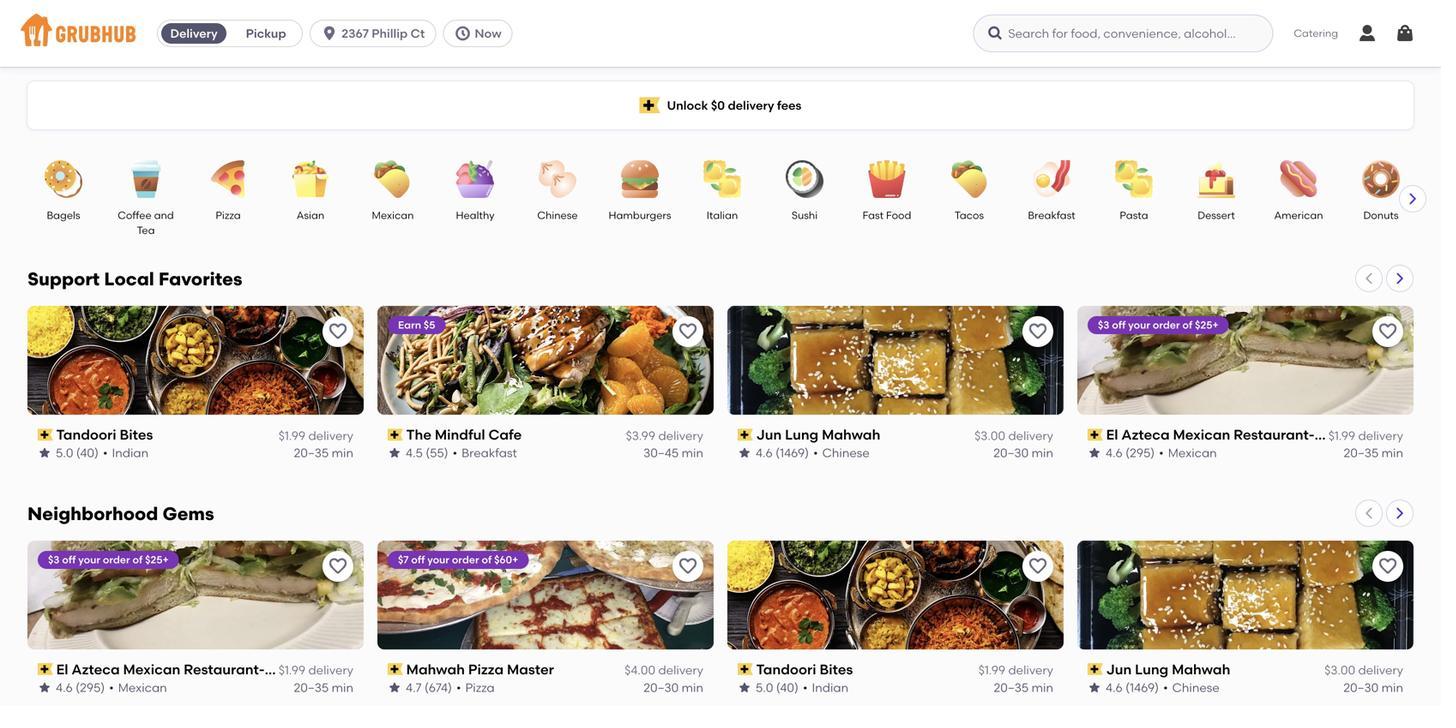 Task type: locate. For each thing, give the bounding box(es) containing it.
subscription pass image
[[38, 429, 53, 441], [738, 429, 753, 441], [38, 664, 53, 676]]

0 vertical spatial tandoori bites
[[56, 427, 153, 444]]

0 horizontal spatial • indian
[[103, 446, 149, 461]]

$1.99 for topmost the tandoori bites logo
[[279, 429, 305, 443]]

20–30
[[994, 446, 1029, 461], [644, 681, 679, 696], [1344, 681, 1379, 696]]

tandoori bites logo image
[[27, 306, 364, 415], [727, 541, 1064, 650]]

1 vertical spatial • mexican
[[109, 681, 167, 696]]

breakfast
[[1028, 209, 1076, 222], [462, 446, 517, 461]]

0 horizontal spatial 5.0 (40)
[[56, 446, 99, 461]]

coffee
[[118, 209, 152, 222]]

your
[[1128, 319, 1150, 332], [78, 554, 100, 567], [427, 554, 449, 567]]

coffee and tea image
[[116, 160, 176, 198]]

american image
[[1269, 160, 1329, 198]]

svg image inside now "button"
[[454, 25, 471, 42]]

1 vertical spatial caret left icon image
[[1362, 507, 1376, 521]]

1 horizontal spatial order
[[452, 554, 479, 567]]

• for the bottommost the tandoori bites logo
[[803, 681, 808, 696]]

donuts
[[1364, 209, 1399, 222]]

0 horizontal spatial (40)
[[76, 446, 99, 461]]

favorites
[[159, 269, 242, 290]]

1 vertical spatial 4.6 (295)
[[56, 681, 105, 696]]

subscription pass image for tandoori bites
[[738, 664, 753, 676]]

20–30 min for jun lung mahwah  logo to the bottom
[[1344, 681, 1403, 696]]

0 vertical spatial el azteca mexican restaurant-mahwah logo image
[[1078, 306, 1414, 415]]

1 vertical spatial tandoori
[[756, 662, 816, 678]]

$3.00 delivery
[[975, 429, 1053, 443], [1325, 664, 1403, 678]]

italian image
[[692, 160, 752, 198]]

mexican
[[372, 209, 414, 222], [1173, 427, 1230, 444], [1168, 446, 1217, 461], [123, 662, 180, 678], [118, 681, 167, 696]]

indian
[[112, 446, 149, 461], [812, 681, 849, 696]]

1 horizontal spatial el azteca mexican restaurant-mahwah logo image
[[1078, 306, 1414, 415]]

•
[[103, 446, 108, 461], [453, 446, 457, 461], [813, 446, 818, 461], [1159, 446, 1164, 461], [109, 681, 114, 696], [456, 681, 461, 696], [803, 681, 808, 696], [1163, 681, 1168, 696]]

min for the bottommost the tandoori bites logo
[[1032, 681, 1053, 696]]

subscription pass image
[[388, 429, 403, 441], [1088, 429, 1103, 441], [388, 664, 403, 676], [738, 664, 753, 676], [1088, 664, 1103, 676]]

(295)
[[1126, 446, 1155, 461], [76, 681, 105, 696]]

bites
[[120, 427, 153, 444], [820, 662, 853, 678]]

0 vertical spatial 5.0
[[56, 446, 73, 461]]

of
[[1183, 319, 1193, 332], [133, 554, 143, 567], [482, 554, 492, 567]]

$1.99
[[279, 429, 305, 443], [1329, 429, 1356, 443], [279, 664, 305, 678], [979, 664, 1006, 678]]

$4.00
[[625, 664, 656, 678]]

bagels
[[47, 209, 80, 222]]

4.6 (1469)
[[756, 446, 809, 461], [1106, 681, 1159, 696]]

tandoori for subscription pass icon related to support local favorites
[[56, 427, 116, 444]]

subscription pass image for el azteca mexican restaurant-mahwah
[[1088, 429, 1103, 441]]

1 vertical spatial el azteca mexican restaurant-mahwah
[[56, 662, 323, 678]]

min for the left jun lung mahwah  logo
[[1032, 446, 1053, 461]]

1 vertical spatial bites
[[820, 662, 853, 678]]

1 horizontal spatial 4.6 (295)
[[1106, 446, 1155, 461]]

• for the left jun lung mahwah  logo
[[813, 446, 818, 461]]

bites for subscription pass image related to tandoori bites
[[820, 662, 853, 678]]

1 horizontal spatial $3.00
[[1325, 664, 1356, 678]]

• for topmost the tandoori bites logo
[[103, 446, 108, 461]]

hamburgers image
[[610, 160, 670, 198]]

tandoori for subscription pass image related to tandoori bites
[[756, 662, 816, 678]]

caret right icon image for support local favorites
[[1393, 272, 1407, 286]]

tandoori
[[56, 427, 116, 444], [756, 662, 816, 678]]

0 vertical spatial lung
[[785, 427, 819, 444]]

bites for subscription pass icon related to support local favorites
[[120, 427, 153, 444]]

order for mahwah pizza master subscription pass image
[[452, 554, 479, 567]]

$3.00
[[975, 429, 1006, 443], [1325, 664, 1356, 678]]

• mexican
[[1159, 446, 1217, 461], [109, 681, 167, 696]]

bagels image
[[33, 160, 94, 198]]

4.6 (295) for subscription pass icon related to neighborhood gems
[[56, 681, 105, 696]]

1 horizontal spatial • mexican
[[1159, 446, 1217, 461]]

1 horizontal spatial (1469)
[[1126, 681, 1159, 696]]

0 vertical spatial caret left icon image
[[1362, 272, 1376, 286]]

1 vertical spatial $3.00 delivery
[[1325, 664, 1403, 678]]

caret left icon image
[[1362, 272, 1376, 286], [1362, 507, 1376, 521]]

0 vertical spatial • mexican
[[1159, 446, 1217, 461]]

20–30 for mahwah pizza master subscription pass image
[[644, 681, 679, 696]]

$1.99 delivery for topmost the tandoori bites logo
[[279, 429, 353, 443]]

min
[[332, 446, 353, 461], [682, 446, 703, 461], [1032, 446, 1053, 461], [1382, 446, 1403, 461], [332, 681, 353, 696], [682, 681, 703, 696], [1032, 681, 1053, 696], [1382, 681, 1403, 696]]

1 vertical spatial jun lung mahwah
[[1106, 662, 1231, 678]]

2 horizontal spatial 20–30
[[1344, 681, 1379, 696]]

delivery for jun lung mahwah  logo to the bottom
[[1358, 664, 1403, 678]]

4.5
[[406, 446, 423, 461]]

now
[[475, 26, 502, 41]]

pizza down pizza image
[[216, 209, 241, 222]]

pizza up • pizza
[[468, 662, 504, 678]]

restaurant- for subscription pass icon related to neighborhood gems's el azteca mexican restaurant-mahwah logo
[[184, 662, 265, 678]]

0 horizontal spatial off
[[62, 554, 76, 567]]

el azteca mexican restaurant-mahwah logo image
[[1078, 306, 1414, 415], [27, 541, 364, 650]]

0 horizontal spatial azteca
[[72, 662, 120, 678]]

$0
[[711, 98, 725, 113]]

1 horizontal spatial jun lung mahwah  logo image
[[1078, 541, 1414, 650]]

1 horizontal spatial 4.6 (1469)
[[1106, 681, 1159, 696]]

0 horizontal spatial tandoori bites
[[56, 427, 153, 444]]

1 horizontal spatial chinese
[[822, 446, 870, 461]]

order
[[1153, 319, 1180, 332], [103, 554, 130, 567], [452, 554, 479, 567]]

mindful
[[435, 427, 485, 444]]

0 vertical spatial restaurant-
[[1234, 427, 1315, 444]]

delivery button
[[158, 20, 230, 47]]

2 horizontal spatial off
[[1112, 319, 1126, 332]]

support local favorites
[[27, 269, 242, 290]]

0 horizontal spatial indian
[[112, 446, 149, 461]]

pizza image
[[198, 160, 258, 198]]

catering
[[1294, 27, 1338, 39]]

$1.99 delivery for the bottommost the tandoori bites logo
[[979, 664, 1053, 678]]

1 horizontal spatial tandoori bites logo image
[[727, 541, 1064, 650]]

0 vertical spatial bites
[[120, 427, 153, 444]]

dessert image
[[1186, 160, 1247, 198]]

mahwah pizza master
[[406, 662, 554, 678]]

0 horizontal spatial lung
[[785, 427, 819, 444]]

your for mahwah pizza master subscription pass image
[[427, 554, 449, 567]]

jun
[[756, 427, 782, 444], [1106, 662, 1132, 678]]

tandoori bites
[[56, 427, 153, 444], [756, 662, 853, 678]]

min for el azteca mexican restaurant-mahwah logo corresponding to el azteca mexican restaurant-mahwah's subscription pass image
[[1382, 446, 1403, 461]]

4.5 (55)
[[406, 446, 448, 461]]

0 horizontal spatial of
[[133, 554, 143, 567]]

fees
[[777, 98, 802, 113]]

$3 off your order of $25+
[[1098, 319, 1219, 332], [48, 554, 169, 567]]

pizza down 'mahwah pizza master'
[[465, 681, 495, 696]]

indian for subscription pass image related to tandoori bites
[[812, 681, 849, 696]]

0 horizontal spatial jun
[[756, 427, 782, 444]]

jun for the left jun lung mahwah  logo
[[756, 427, 782, 444]]

• for jun lung mahwah  logo to the bottom
[[1163, 681, 1168, 696]]

• chinese
[[813, 446, 870, 461], [1163, 681, 1220, 696]]

1 vertical spatial el
[[56, 662, 68, 678]]

2367 phillip ct button
[[310, 20, 443, 47]]

$1.99 delivery for subscription pass icon related to neighborhood gems's el azteca mexican restaurant-mahwah logo
[[279, 664, 353, 678]]

1 horizontal spatial • chinese
[[1163, 681, 1220, 696]]

svg image
[[1357, 23, 1378, 44], [1395, 23, 1416, 44], [454, 25, 471, 42], [987, 25, 1004, 42]]

1 vertical spatial chinese
[[822, 446, 870, 461]]

1 horizontal spatial 20–30 min
[[994, 446, 1053, 461]]

1 horizontal spatial breakfast
[[1028, 209, 1076, 222]]

4.6 (295) for el azteca mexican restaurant-mahwah's subscription pass image
[[1106, 446, 1155, 461]]

4.6 (1469) for the left jun lung mahwah  logo
[[756, 446, 809, 461]]

main navigation navigation
[[0, 0, 1441, 67]]

1 vertical spatial • indian
[[803, 681, 849, 696]]

jun lung mahwah for the left jun lung mahwah  logo
[[756, 427, 881, 444]]

0 horizontal spatial $3
[[48, 554, 60, 567]]

pizza for mahwah pizza master
[[468, 662, 504, 678]]

star icon image
[[38, 447, 51, 460], [388, 447, 401, 460], [738, 447, 752, 460], [1088, 447, 1102, 460], [38, 682, 51, 695], [388, 682, 401, 695], [738, 682, 752, 695], [1088, 682, 1102, 695]]

0 vertical spatial (295)
[[1126, 446, 1155, 461]]

1 vertical spatial el azteca mexican restaurant-mahwah logo image
[[27, 541, 364, 650]]

0 horizontal spatial jun lung mahwah
[[756, 427, 881, 444]]

2 caret left icon image from the top
[[1362, 507, 1376, 521]]

caret right icon image
[[1406, 192, 1420, 206], [1393, 272, 1407, 286], [1393, 507, 1407, 521]]

5.0 for subscription pass image related to tandoori bites
[[756, 681, 773, 696]]

0 horizontal spatial restaurant-
[[184, 662, 265, 678]]

off for el azteca mexican restaurant-mahwah logo corresponding to el azteca mexican restaurant-mahwah's subscription pass image
[[1112, 319, 1126, 332]]

lung
[[785, 427, 819, 444], [1135, 662, 1169, 678]]

0 horizontal spatial 4.6 (295)
[[56, 681, 105, 696]]

delivery for mahwah pizza master logo
[[658, 664, 703, 678]]

breakfast image
[[1022, 160, 1082, 198]]

breakfast down the cafe
[[462, 446, 517, 461]]

2 vertical spatial pizza
[[465, 681, 495, 696]]

save this restaurant button
[[323, 317, 353, 347], [673, 317, 703, 347], [1023, 317, 1053, 347], [1373, 317, 1403, 347], [323, 552, 353, 582], [673, 552, 703, 582], [1023, 552, 1053, 582], [1373, 552, 1403, 582]]

1 horizontal spatial restaurant-
[[1234, 427, 1315, 444]]

1 vertical spatial $3.00
[[1325, 664, 1356, 678]]

• breakfast
[[453, 446, 517, 461]]

0 vertical spatial $3.00 delivery
[[975, 429, 1053, 443]]

20–35
[[294, 446, 329, 461], [1344, 446, 1379, 461], [294, 681, 329, 696], [994, 681, 1029, 696]]

30–45 min
[[644, 446, 703, 461]]

jun for jun lung mahwah  logo to the bottom
[[1106, 662, 1132, 678]]

0 horizontal spatial 4.6 (1469)
[[756, 446, 809, 461]]

save this restaurant image
[[1378, 322, 1398, 342], [328, 557, 348, 577], [1028, 557, 1048, 577], [1378, 557, 1398, 577]]

chinese
[[537, 209, 578, 222], [822, 446, 870, 461], [1172, 681, 1220, 696]]

0 vertical spatial • chinese
[[813, 446, 870, 461]]

5.0 (40)
[[56, 446, 99, 461], [756, 681, 799, 696]]

• for mahwah pizza master logo
[[456, 681, 461, 696]]

$25+
[[1195, 319, 1219, 332], [145, 554, 169, 567]]

el
[[1106, 427, 1118, 444], [56, 662, 68, 678]]

the mindful cafe logo image
[[377, 306, 714, 415]]

coffee and tea
[[118, 209, 174, 237]]

$3.00 for jun lung mahwah  logo to the bottom
[[1325, 664, 1356, 678]]

min for the mindful cafe logo
[[682, 446, 703, 461]]

1 vertical spatial breakfast
[[462, 446, 517, 461]]

1 horizontal spatial $3 off your order of $25+
[[1098, 319, 1219, 332]]

and
[[154, 209, 174, 222]]

mahwah
[[822, 427, 881, 444], [1315, 427, 1373, 444], [265, 662, 323, 678], [406, 662, 465, 678], [1172, 662, 1231, 678]]

1 vertical spatial restaurant-
[[184, 662, 265, 678]]

pickup
[[246, 26, 286, 41]]

2 horizontal spatial your
[[1128, 319, 1150, 332]]

caret left icon image for support local favorites
[[1362, 272, 1376, 286]]

0 vertical spatial el
[[1106, 427, 1118, 444]]

20–35 min
[[294, 446, 353, 461], [1344, 446, 1403, 461], [294, 681, 353, 696], [994, 681, 1053, 696]]

0 horizontal spatial el azteca mexican restaurant-mahwah
[[56, 662, 323, 678]]

30–45
[[644, 446, 679, 461]]

20–30 min
[[994, 446, 1053, 461], [644, 681, 703, 696], [1344, 681, 1403, 696]]

$3 off your order of $25+ for subscription pass icon related to neighborhood gems
[[48, 554, 169, 567]]

4.6
[[756, 446, 773, 461], [1106, 446, 1123, 461], [56, 681, 73, 696], [1106, 681, 1123, 696]]

1 horizontal spatial 5.0
[[756, 681, 773, 696]]

0 vertical spatial 4.6 (295)
[[1106, 446, 1155, 461]]

delivery for topmost the tandoori bites logo
[[308, 429, 353, 443]]

the
[[406, 427, 431, 444]]

indian for subscription pass icon related to support local favorites
[[112, 446, 149, 461]]

1 horizontal spatial jun
[[1106, 662, 1132, 678]]

0 horizontal spatial tandoori
[[56, 427, 116, 444]]

delivery
[[170, 26, 218, 41]]

0 vertical spatial azteca
[[1122, 427, 1170, 444]]

fast food image
[[857, 160, 917, 198]]

1 caret left icon image from the top
[[1362, 272, 1376, 286]]

restaurant- for el azteca mexican restaurant-mahwah logo corresponding to el azteca mexican restaurant-mahwah's subscription pass image
[[1234, 427, 1315, 444]]

1 horizontal spatial tandoori
[[756, 662, 816, 678]]

1 horizontal spatial of
[[482, 554, 492, 567]]

0 horizontal spatial 20–30
[[644, 681, 679, 696]]

save this restaurant image
[[328, 322, 348, 342], [678, 322, 698, 342], [1028, 322, 1048, 342], [678, 557, 698, 577]]

sushi image
[[775, 160, 835, 198]]

1 vertical spatial lung
[[1135, 662, 1169, 678]]

1 vertical spatial 5.0 (40)
[[756, 681, 799, 696]]

$1.99 for the bottommost the tandoori bites logo
[[979, 664, 1006, 678]]

2 vertical spatial caret right icon image
[[1393, 507, 1407, 521]]

chinese image
[[528, 160, 588, 198]]

pasta image
[[1104, 160, 1164, 198]]

0 vertical spatial $25+
[[1195, 319, 1219, 332]]

of for subscription pass icon related to neighborhood gems
[[133, 554, 143, 567]]

0 vertical spatial el azteca mexican restaurant-mahwah
[[1106, 427, 1373, 444]]

breakfast down breakfast image
[[1028, 209, 1076, 222]]

delivery for the mindful cafe logo
[[658, 429, 703, 443]]

(1469)
[[776, 446, 809, 461], [1126, 681, 1159, 696]]

1 horizontal spatial $3
[[1098, 319, 1110, 332]]

american
[[1274, 209, 1323, 222]]

pizza
[[216, 209, 241, 222], [468, 662, 504, 678], [465, 681, 495, 696]]

(1469) for jun lung mahwah  logo to the bottom
[[1126, 681, 1159, 696]]

1 vertical spatial 4.6 (1469)
[[1106, 681, 1159, 696]]

20–30 for subscription pass image related to jun lung mahwah
[[1344, 681, 1379, 696]]

• mexican for subscription pass icon related to neighborhood gems
[[109, 681, 167, 696]]

• chinese for jun lung mahwah  logo to the bottom
[[1163, 681, 1220, 696]]

• indian
[[103, 446, 149, 461], [803, 681, 849, 696]]

donuts image
[[1351, 160, 1411, 198]]

1 horizontal spatial indian
[[812, 681, 849, 696]]

5.0
[[56, 446, 73, 461], [756, 681, 773, 696]]

5.0 (40) for topmost the tandoori bites logo
[[56, 446, 99, 461]]

$1.99 delivery
[[279, 429, 353, 443], [1329, 429, 1403, 443], [279, 664, 353, 678], [979, 664, 1053, 678]]

asian image
[[281, 160, 341, 198]]

1 vertical spatial $3 off your order of $25+
[[48, 554, 169, 567]]

20–35 for el azteca mexican restaurant-mahwah's subscription pass image
[[1344, 446, 1379, 461]]

0 vertical spatial $3 off your order of $25+
[[1098, 319, 1219, 332]]

tandoori bites for subscription pass image related to tandoori bites
[[756, 662, 853, 678]]

$3.99 delivery
[[626, 429, 703, 443]]

0 vertical spatial • indian
[[103, 446, 149, 461]]

el azteca mexican restaurant-mahwah for subscription pass icon related to neighborhood gems
[[56, 662, 323, 678]]

jun lung mahwah  logo image
[[727, 306, 1064, 415], [1078, 541, 1414, 650]]

0 horizontal spatial (1469)
[[776, 446, 809, 461]]

pickup button
[[230, 20, 302, 47]]

off for subscription pass icon related to neighborhood gems's el azteca mexican restaurant-mahwah logo
[[62, 554, 76, 567]]

el azteca mexican restaurant-mahwah
[[1106, 427, 1373, 444], [56, 662, 323, 678]]

4.7 (674)
[[406, 681, 452, 696]]

subscription pass image for jun lung mahwah
[[1088, 664, 1103, 676]]

2 vertical spatial chinese
[[1172, 681, 1220, 696]]

0 horizontal spatial • chinese
[[813, 446, 870, 461]]

of for el azteca mexican restaurant-mahwah's subscription pass image
[[1183, 319, 1193, 332]]

2 horizontal spatial of
[[1183, 319, 1193, 332]]

mahwah pizza master logo image
[[377, 541, 714, 650]]

0 vertical spatial jun
[[756, 427, 782, 444]]

1 vertical spatial indian
[[812, 681, 849, 696]]

• chinese for the left jun lung mahwah  logo
[[813, 446, 870, 461]]

0 horizontal spatial el azteca mexican restaurant-mahwah logo image
[[27, 541, 364, 650]]

20–35 for subscription pass image related to tandoori bites
[[994, 681, 1029, 696]]

cafe
[[489, 427, 522, 444]]

$3
[[1098, 319, 1110, 332], [48, 554, 60, 567]]

0 horizontal spatial 5.0
[[56, 446, 73, 461]]

off for mahwah pizza master logo
[[411, 554, 425, 567]]

1 horizontal spatial el
[[1106, 427, 1118, 444]]

0 vertical spatial $3.00
[[975, 429, 1006, 443]]

$1.99 for el azteca mexican restaurant-mahwah logo corresponding to el azteca mexican restaurant-mahwah's subscription pass image
[[1329, 429, 1356, 443]]

delivery
[[728, 98, 774, 113], [308, 429, 353, 443], [658, 429, 703, 443], [1008, 429, 1053, 443], [1358, 429, 1403, 443], [308, 664, 353, 678], [658, 664, 703, 678], [1008, 664, 1053, 678], [1358, 664, 1403, 678]]



Task type: describe. For each thing, give the bounding box(es) containing it.
$4.00 delivery
[[625, 664, 703, 678]]

healthy image
[[445, 160, 505, 198]]

1 horizontal spatial $3.00 delivery
[[1325, 664, 1403, 678]]

azteca for el azteca mexican restaurant-mahwah's subscription pass image
[[1122, 427, 1170, 444]]

master
[[507, 662, 554, 678]]

el azteca mexican restaurant-mahwah logo image for el azteca mexican restaurant-mahwah's subscription pass image
[[1078, 306, 1414, 415]]

tea
[[137, 224, 155, 237]]

$3.99
[[626, 429, 656, 443]]

jun lung mahwah for jun lung mahwah  logo to the bottom
[[1106, 662, 1231, 678]]

0 horizontal spatial jun lung mahwah  logo image
[[727, 306, 1064, 415]]

5.0 (40) for the bottommost the tandoori bites logo
[[756, 681, 799, 696]]

0 vertical spatial caret right icon image
[[1406, 192, 1420, 206]]

2367 phillip ct
[[342, 26, 425, 41]]

neighborhood gems
[[27, 503, 214, 525]]

$3 off your order of $25+ for el azteca mexican restaurant-mahwah's subscription pass image
[[1098, 319, 1219, 332]]

mexican image
[[363, 160, 423, 198]]

• for the mindful cafe logo
[[453, 446, 457, 461]]

tacos
[[955, 209, 984, 222]]

azteca for subscription pass icon related to neighborhood gems
[[72, 662, 120, 678]]

gems
[[163, 503, 214, 525]]

• mexican for el azteca mexican restaurant-mahwah's subscription pass image
[[1159, 446, 1217, 461]]

order for el azteca mexican restaurant-mahwah's subscription pass image
[[1153, 319, 1180, 332]]

$3 for el azteca mexican restaurant-mahwah's subscription pass image
[[1098, 319, 1110, 332]]

(674)
[[425, 681, 452, 696]]

pizza for • pizza
[[465, 681, 495, 696]]

20–35 for subscription pass icon related to support local favorites
[[294, 446, 329, 461]]

support
[[27, 269, 100, 290]]

0 horizontal spatial your
[[78, 554, 100, 567]]

1 vertical spatial (295)
[[76, 681, 105, 696]]

unlock $0 delivery fees
[[667, 98, 802, 113]]

delivery for the bottommost the tandoori bites logo
[[1008, 664, 1053, 678]]

$7 off your order of $60+
[[398, 554, 518, 567]]

fast food
[[863, 209, 911, 222]]

$7
[[398, 554, 409, 567]]

svg image
[[321, 25, 338, 42]]

$25+ for subscription pass icon related to neighborhood gems
[[145, 554, 169, 567]]

catering button
[[1282, 14, 1350, 53]]

20–30 min for mahwah pizza master logo
[[644, 681, 703, 696]]

earn
[[398, 319, 421, 332]]

tacos image
[[939, 160, 999, 198]]

el for el azteca mexican restaurant-mahwah's subscription pass image
[[1106, 427, 1118, 444]]

pasta
[[1120, 209, 1148, 222]]

0 vertical spatial chinese
[[537, 209, 578, 222]]

1 vertical spatial jun lung mahwah  logo image
[[1078, 541, 1414, 650]]

subscription pass image for the mindful cafe
[[388, 429, 403, 441]]

min for jun lung mahwah  logo to the bottom
[[1382, 681, 1403, 696]]

healthy
[[456, 209, 495, 222]]

the mindful cafe
[[406, 427, 522, 444]]

order for subscription pass icon related to neighborhood gems
[[103, 554, 130, 567]]

asian
[[297, 209, 324, 222]]

1 horizontal spatial lung
[[1135, 662, 1169, 678]]

hamburgers
[[609, 209, 671, 222]]

5.0 for subscription pass icon related to support local favorites
[[56, 446, 73, 461]]

italian
[[707, 209, 738, 222]]

min for topmost the tandoori bites logo
[[332, 446, 353, 461]]

local
[[104, 269, 154, 290]]

• indian for subscription pass image related to tandoori bites
[[803, 681, 849, 696]]

20–35 for subscription pass icon related to neighborhood gems
[[294, 681, 329, 696]]

tandoori bites for subscription pass icon related to support local favorites
[[56, 427, 153, 444]]

0 vertical spatial tandoori bites logo image
[[27, 306, 364, 415]]

$5
[[424, 319, 435, 332]]

el azteca mexican restaurant-mahwah logo image for subscription pass icon related to neighborhood gems
[[27, 541, 364, 650]]

$1.99 delivery for el azteca mexican restaurant-mahwah logo corresponding to el azteca mexican restaurant-mahwah's subscription pass image
[[1329, 429, 1403, 443]]

1 horizontal spatial (40)
[[776, 681, 799, 696]]

4.6 (1469) for jun lung mahwah  logo to the bottom
[[1106, 681, 1159, 696]]

$60+
[[494, 554, 518, 567]]

grubhub plus flag logo image
[[640, 97, 660, 114]]

caret left icon image for neighborhood gems
[[1362, 507, 1376, 521]]

$25+ for el azteca mexican restaurant-mahwah's subscription pass image
[[1195, 319, 1219, 332]]

your for el azteca mexican restaurant-mahwah's subscription pass image
[[1128, 319, 1150, 332]]

unlock
[[667, 98, 708, 113]]

now button
[[443, 20, 520, 47]]

neighborhood
[[27, 503, 158, 525]]

2367
[[342, 26, 369, 41]]

1 horizontal spatial 20–30
[[994, 446, 1029, 461]]

0 horizontal spatial breakfast
[[462, 446, 517, 461]]

Search for food, convenience, alcohol... search field
[[973, 15, 1273, 52]]

subscription pass image for support local favorites
[[38, 429, 53, 441]]

$3.00 for the left jun lung mahwah  logo
[[975, 429, 1006, 443]]

of for mahwah pizza master subscription pass image
[[482, 554, 492, 567]]

(55)
[[426, 446, 448, 461]]

food
[[886, 209, 911, 222]]

• pizza
[[456, 681, 495, 696]]

$3 for subscription pass icon related to neighborhood gems
[[48, 554, 60, 567]]

1 vertical spatial tandoori bites logo image
[[727, 541, 1064, 650]]

el azteca mexican restaurant-mahwah for el azteca mexican restaurant-mahwah's subscription pass image
[[1106, 427, 1373, 444]]

earn $5
[[398, 319, 435, 332]]

sushi
[[792, 209, 818, 222]]

0 vertical spatial (40)
[[76, 446, 99, 461]]

dessert
[[1198, 209, 1235, 222]]

4.7
[[406, 681, 422, 696]]

phillip
[[372, 26, 408, 41]]

delivery for the left jun lung mahwah  logo
[[1008, 429, 1053, 443]]

min for mahwah pizza master logo
[[682, 681, 703, 696]]

• indian for subscription pass icon related to support local favorites
[[103, 446, 149, 461]]

0 vertical spatial pizza
[[216, 209, 241, 222]]

(1469) for the left jun lung mahwah  logo
[[776, 446, 809, 461]]

$1.99 for subscription pass icon related to neighborhood gems's el azteca mexican restaurant-mahwah logo
[[279, 664, 305, 678]]

min for subscription pass icon related to neighborhood gems's el azteca mexican restaurant-mahwah logo
[[332, 681, 353, 696]]

fast
[[863, 209, 884, 222]]

20–30 min for the left jun lung mahwah  logo
[[994, 446, 1053, 461]]

subscription pass image for mahwah pizza master
[[388, 664, 403, 676]]

0 vertical spatial breakfast
[[1028, 209, 1076, 222]]

ct
[[411, 26, 425, 41]]

caret right icon image for neighborhood gems
[[1393, 507, 1407, 521]]

subscription pass image for neighborhood gems
[[38, 664, 53, 676]]

el for subscription pass icon related to neighborhood gems
[[56, 662, 68, 678]]



Task type: vqa. For each thing, say whether or not it's contained in the screenshot.
bottommost EL AZTECA MEXICAN RESTAURANT-MAHWAH LOGO
yes



